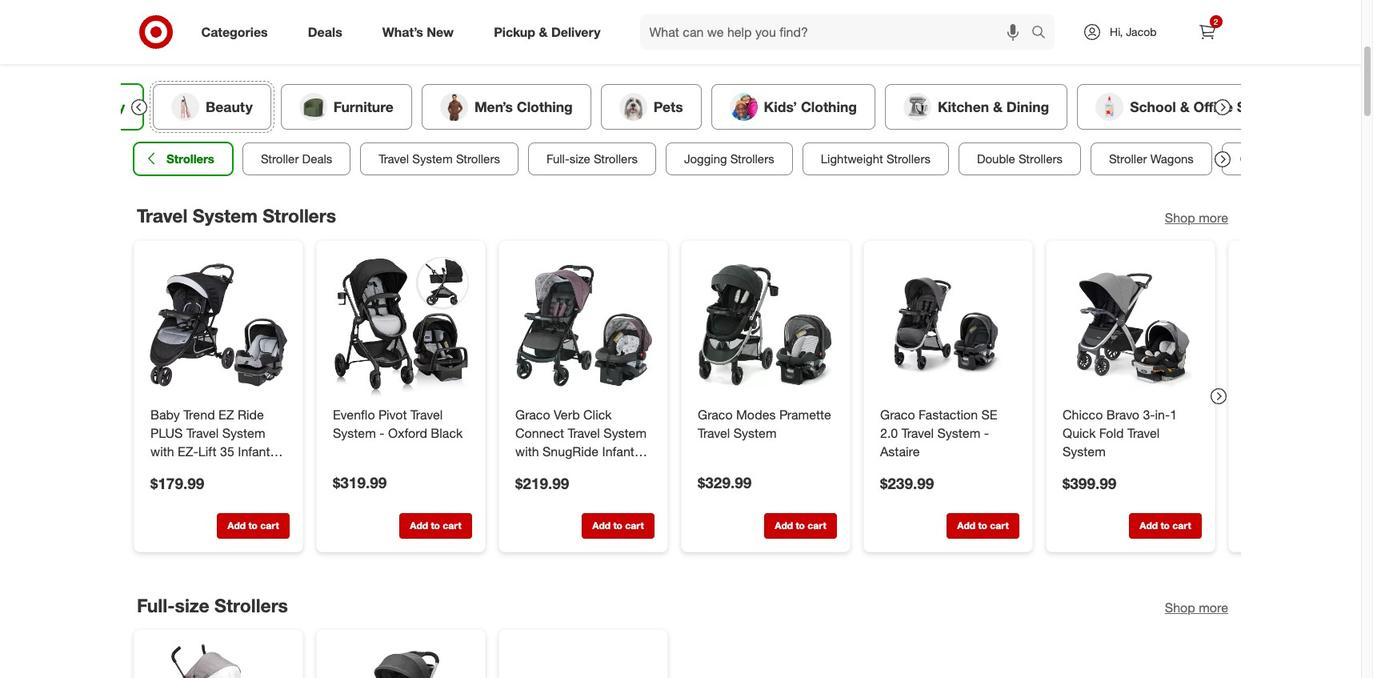 Task type: locate. For each thing, give the bounding box(es) containing it.
1 horizontal spatial travel system strollers
[[379, 151, 500, 166]]

full-
[[546, 151, 569, 166], [137, 594, 175, 616]]

0 horizontal spatial seat
[[174, 461, 200, 477]]

more for full-size strollers
[[1199, 599, 1229, 615]]

car seat & stroller toys
[[1241, 151, 1367, 166]]

1 horizontal spatial infant
[[602, 443, 634, 459]]

2 more from the top
[[1199, 599, 1229, 615]]

0 horizontal spatial travel system strollers
[[137, 204, 336, 226]]

graco pace 2.0 stroller - perkins image
[[329, 643, 472, 678], [329, 643, 472, 678]]

1 vertical spatial shop more button
[[1165, 599, 1229, 617]]

seat inside baby trend ez ride plus travel system with ez-lift 35 infant car seat - carbon black
[[174, 461, 200, 477]]

what's new
[[383, 24, 454, 40]]

0 vertical spatial black
[[431, 425, 463, 441]]

double strollers button
[[959, 142, 1081, 175]]

add for $179.99
[[227, 519, 245, 531]]

0 vertical spatial baby
[[91, 98, 125, 115]]

6 add to cart button from the left
[[1129, 513, 1202, 539]]

travel system strollers inside travel system strollers button
[[379, 151, 500, 166]]

to for $319.99
[[431, 519, 440, 531]]

0 vertical spatial more
[[1199, 210, 1229, 226]]

chicco bravo 3-in-1 quick fold travel system image
[[1060, 253, 1202, 396], [1060, 253, 1202, 396]]

1 horizontal spatial full-
[[546, 151, 569, 166]]

3 add to cart from the left
[[592, 519, 644, 531]]

evenflo
[[333, 406, 375, 422]]

$319.99
[[333, 473, 387, 491]]

0 vertical spatial full-
[[546, 151, 569, 166]]

6 add to cart from the left
[[1140, 519, 1192, 531]]

lightweight strollers button
[[802, 142, 949, 175]]

4 to from the left
[[796, 519, 805, 531]]

1 vertical spatial full-size strollers
[[137, 594, 288, 616]]

2 shop more button from the top
[[1165, 599, 1229, 617]]

add to cart button
[[217, 513, 289, 539], [399, 513, 472, 539], [582, 513, 655, 539], [764, 513, 837, 539], [947, 513, 1020, 539], [1129, 513, 1202, 539]]

5 add to cart from the left
[[957, 519, 1009, 531]]

3 add to cart button from the left
[[582, 513, 655, 539]]

travel up oxford at the bottom of page
[[410, 406, 443, 422]]

strollers inside button
[[456, 151, 500, 166]]

1 horizontal spatial full-size strollers
[[546, 151, 638, 166]]

6 add from the left
[[1140, 519, 1158, 531]]

add to cart for $399.99
[[1140, 519, 1192, 531]]

1 more from the top
[[1199, 210, 1229, 226]]

1 vertical spatial full-
[[137, 594, 175, 616]]

system inside baby trend ez ride plus travel system with ez-lift 35 infant car seat - carbon black
[[222, 425, 265, 441]]

school
[[1130, 98, 1177, 115]]

1 graco from the left
[[515, 406, 550, 422]]

add to cart button for $179.99
[[217, 513, 289, 539]]

travel system strollers down strollers button
[[137, 204, 336, 226]]

baby inside baby trend ez ride plus travel system with ez-lift 35 infant car seat - carbon black
[[150, 406, 180, 422]]

travel up astaire
[[902, 425, 934, 441]]

with down connect
[[515, 443, 539, 459]]

travel up snugride
[[568, 425, 600, 441]]

1 horizontal spatial -
[[379, 425, 384, 441]]

travel system strollers
[[379, 151, 500, 166], [137, 204, 336, 226]]

car down connect
[[515, 461, 535, 477]]

6 cart from the left
[[1173, 519, 1192, 531]]

2 horizontal spatial seat
[[1263, 151, 1287, 166]]

0 vertical spatial travel system strollers
[[379, 151, 500, 166]]

car inside the graco verb click connect travel system with snugride infant car seat $219.99
[[515, 461, 535, 477]]

2 infant from the left
[[602, 443, 634, 459]]

shop for travel system strollers
[[1165, 210, 1196, 226]]

& inside button
[[993, 98, 1003, 115]]

- inside graco fastaction se 2.0 travel system - astaire
[[984, 425, 989, 441]]

travel down furniture
[[379, 151, 409, 166]]

ez
[[218, 406, 234, 422]]

pets button
[[601, 84, 701, 130]]

evenflo pivot travel system - oxford black
[[333, 406, 463, 441]]

0 vertical spatial shop more
[[1165, 210, 1229, 226]]

system inside chicco bravo 3-in-1 quick fold travel system
[[1063, 443, 1106, 459]]

hi,
[[1111, 25, 1124, 38]]

4 add to cart button from the left
[[764, 513, 837, 539]]

0 horizontal spatial graco
[[515, 406, 550, 422]]

car inside baby trend ez ride plus travel system with ez-lift 35 infant car seat - carbon black
[[150, 461, 170, 477]]

travel
[[379, 151, 409, 166], [137, 204, 187, 226], [410, 406, 443, 422], [186, 425, 218, 441], [568, 425, 600, 441], [698, 425, 730, 441], [902, 425, 934, 441], [1128, 425, 1160, 441]]

clothing inside button
[[801, 98, 857, 115]]

1 horizontal spatial stroller
[[1109, 151, 1147, 166]]

2 stroller from the left
[[1109, 151, 1147, 166]]

graco modes pramette travel system image
[[695, 253, 837, 396], [695, 253, 837, 396]]

4 add to cart from the left
[[775, 519, 826, 531]]

stroller wagons button
[[1091, 142, 1213, 175]]

add to cart button for $399.99
[[1129, 513, 1202, 539]]

baby for baby
[[91, 98, 125, 115]]

search
[[1025, 25, 1063, 41]]

beauty
[[205, 98, 252, 115]]

1 add to cart button from the left
[[217, 513, 289, 539]]

men's
[[474, 98, 513, 115]]

add for $399.99
[[1140, 519, 1158, 531]]

travel inside graco modes pramette travel system
[[698, 425, 730, 441]]

0 horizontal spatial stroller
[[261, 151, 299, 166]]

seat down ez-
[[174, 461, 200, 477]]

graco up connect
[[515, 406, 550, 422]]

2 clothing from the left
[[801, 98, 857, 115]]

2 add to cart from the left
[[410, 519, 461, 531]]

clothing right kids'
[[801, 98, 857, 115]]

1 horizontal spatial clothing
[[801, 98, 857, 115]]

with inside baby trend ez ride plus travel system with ez-lift 35 infant car seat - carbon black
[[150, 443, 174, 459]]

1 to from the left
[[248, 519, 257, 531]]

travel inside graco fastaction se 2.0 travel system - astaire
[[902, 425, 934, 441]]

you may also like link
[[664, 24, 782, 58]]

1 vertical spatial black
[[150, 480, 182, 496]]

categories link
[[188, 14, 288, 50]]

0 horizontal spatial -
[[204, 461, 209, 477]]

2 horizontal spatial graco
[[880, 406, 915, 422]]

to for $239.99
[[978, 519, 988, 531]]

stroller inside 'stroller deals' button
[[261, 151, 299, 166]]

2 graco from the left
[[698, 406, 733, 422]]

bravo
[[1107, 406, 1140, 422]]

1 vertical spatial more
[[1199, 599, 1229, 615]]

1 horizontal spatial with
[[515, 443, 539, 459]]

black inside evenflo pivot travel system - oxford black
[[431, 425, 463, 441]]

1 vertical spatial shop
[[1165, 599, 1196, 615]]

0 vertical spatial size
[[569, 151, 590, 166]]

2 horizontal spatial car
[[1241, 151, 1260, 166]]

snugride
[[543, 443, 599, 459]]

& left office
[[1180, 98, 1190, 115]]

1 horizontal spatial size
[[569, 151, 590, 166]]

stroller for stroller deals
[[261, 151, 299, 166]]

4 add from the left
[[775, 519, 793, 531]]

graco for $329.99
[[698, 406, 733, 422]]

travel up $329.99
[[698, 425, 730, 441]]

0 vertical spatial full-size strollers
[[546, 151, 638, 166]]

1 horizontal spatial car
[[515, 461, 535, 477]]

3 to from the left
[[613, 519, 622, 531]]

1 infant from the left
[[238, 443, 270, 459]]

2 shop from the top
[[1165, 599, 1196, 615]]

car seat & stroller toys button
[[1222, 142, 1374, 175]]

1 shop more from the top
[[1165, 210, 1229, 226]]

graco fastaction se 2.0 travel system - astaire image
[[877, 253, 1020, 396], [877, 253, 1020, 396]]

evenflo pivot travel system - oxford black link
[[333, 406, 469, 442]]

35
[[220, 443, 234, 459]]

1 with from the left
[[150, 443, 174, 459]]

1 horizontal spatial seat
[[539, 461, 565, 477]]

2 horizontal spatial -
[[984, 425, 989, 441]]

3-
[[1143, 406, 1155, 422]]

modes
[[736, 406, 776, 422]]

system inside graco modes pramette travel system
[[734, 425, 777, 441]]

travel system strollers down men's
[[379, 151, 500, 166]]

add to cart button for $239.99
[[947, 513, 1020, 539]]

black down ez-
[[150, 480, 182, 496]]

3 graco from the left
[[880, 406, 915, 422]]

add for $319.99
[[410, 519, 428, 531]]

1 add from the left
[[227, 519, 245, 531]]

travel inside the graco verb click connect travel system with snugride infant car seat $219.99
[[568, 425, 600, 441]]

seat
[[1263, 151, 1287, 166], [174, 461, 200, 477], [539, 461, 565, 477]]

0 horizontal spatial black
[[150, 480, 182, 496]]

to
[[248, 519, 257, 531], [431, 519, 440, 531], [613, 519, 622, 531], [796, 519, 805, 531], [978, 519, 988, 531], [1161, 519, 1170, 531]]

top sellers
[[590, 31, 655, 47]]

0 horizontal spatial baby
[[91, 98, 125, 115]]

office
[[1194, 98, 1233, 115]]

infant right 35
[[238, 443, 270, 459]]

more for travel system strollers
[[1199, 210, 1229, 226]]

4 cart from the left
[[808, 519, 826, 531]]

1 vertical spatial deals
[[302, 151, 332, 166]]

travel down trend
[[186, 425, 218, 441]]

stroller deals button
[[242, 142, 351, 175]]

1 horizontal spatial baby
[[150, 406, 180, 422]]

2 cart from the left
[[443, 519, 461, 531]]

stroller deals
[[261, 151, 332, 166]]

2 with from the left
[[515, 443, 539, 459]]

2 horizontal spatial stroller
[[1302, 151, 1340, 166]]

2 to from the left
[[431, 519, 440, 531]]

evenflo pivot travel system - oxford black image
[[329, 253, 472, 396], [329, 253, 472, 396]]

deals inside button
[[302, 151, 332, 166]]

1 shop more button from the top
[[1165, 209, 1229, 227]]

graco for $239.99
[[880, 406, 915, 422]]

- down se
[[984, 425, 989, 441]]

1 stroller from the left
[[261, 151, 299, 166]]

5 cart from the left
[[990, 519, 1009, 531]]

0 horizontal spatial with
[[150, 443, 174, 459]]

jeep powerglyde stroller by delta children image
[[147, 643, 289, 678], [147, 643, 289, 678]]

2
[[1214, 17, 1219, 26]]

graco left 'modes'
[[698, 406, 733, 422]]

1 cart from the left
[[260, 519, 279, 531]]

1 horizontal spatial graco
[[698, 406, 733, 422]]

add to cart button for $329.99
[[764, 513, 837, 539]]

5 add to cart button from the left
[[947, 513, 1020, 539]]

0 horizontal spatial infant
[[238, 443, 270, 459]]

& left dining at the top
[[993, 98, 1003, 115]]

dining
[[1007, 98, 1049, 115]]

3 add from the left
[[592, 519, 611, 531]]

infant down click
[[602, 443, 634, 459]]

2 add from the left
[[410, 519, 428, 531]]

1 vertical spatial baby
[[150, 406, 180, 422]]

kids' clothing button
[[711, 84, 876, 130]]

strollers
[[166, 151, 214, 166], [456, 151, 500, 166], [594, 151, 638, 166], [730, 151, 774, 166], [887, 151, 931, 166], [1019, 151, 1063, 166], [262, 204, 336, 226], [214, 594, 288, 616]]

add to cart for $219.99
[[592, 519, 644, 531]]

baby inside button
[[91, 98, 125, 115]]

0 vertical spatial shop
[[1165, 210, 1196, 226]]

deals down furniture button
[[302, 151, 332, 166]]

0 horizontal spatial size
[[175, 594, 209, 616]]

pickup & delivery link
[[481, 14, 621, 50]]

3 stroller from the left
[[1302, 151, 1340, 166]]

1 vertical spatial shop more
[[1165, 599, 1229, 615]]

baby button
[[38, 84, 143, 130]]

seat down snugride
[[539, 461, 565, 477]]

2 add to cart button from the left
[[399, 513, 472, 539]]

clothing inside button
[[517, 98, 573, 115]]

1 add to cart from the left
[[227, 519, 279, 531]]

size inside full-size strollers button
[[569, 151, 590, 166]]

full- inside button
[[546, 151, 569, 166]]

graco inside graco fastaction se 2.0 travel system - astaire
[[880, 406, 915, 422]]

beauty button
[[153, 84, 271, 130]]

infant
[[238, 443, 270, 459], [602, 443, 634, 459]]

graco verb click connect travel system with snugride infant car seat image
[[512, 253, 655, 396], [512, 253, 655, 396]]

clothing right men's
[[517, 98, 573, 115]]

baby trend ez ride plus travel system with ez-lift 35 infant car seat - carbon black
[[150, 406, 270, 496]]

baby trend ez ride plus travel system with ez-lift 35 infant car seat - carbon black image
[[147, 253, 289, 396], [147, 253, 289, 396]]

baby
[[91, 98, 125, 115], [150, 406, 180, 422]]

more
[[1199, 210, 1229, 226], [1199, 599, 1229, 615]]

travel inside chicco bravo 3-in-1 quick fold travel system
[[1128, 425, 1160, 441]]

travel down 3-
[[1128, 425, 1160, 441]]

5 add from the left
[[957, 519, 976, 531]]

black right oxford at the bottom of page
[[431, 425, 463, 441]]

system
[[412, 151, 453, 166], [192, 204, 257, 226], [222, 425, 265, 441], [333, 425, 376, 441], [604, 425, 647, 441], [734, 425, 777, 441], [938, 425, 981, 441], [1063, 443, 1106, 459]]

5 to from the left
[[978, 519, 988, 531]]

shop
[[1165, 210, 1196, 226], [1165, 599, 1196, 615]]

kids' clothing
[[764, 98, 857, 115]]

- down pivot on the left of the page
[[379, 425, 384, 441]]

graco up 2.0
[[880, 406, 915, 422]]

baby trend ez ride plus travel system with ez-lift 35 infant car seat - carbon black link
[[150, 406, 286, 496]]

- down lift
[[204, 461, 209, 477]]

kitchen & dining button
[[885, 84, 1068, 130]]

full-size strollers
[[546, 151, 638, 166], [137, 594, 288, 616]]

what's new link
[[369, 14, 474, 50]]

0 horizontal spatial car
[[150, 461, 170, 477]]

black inside baby trend ez ride plus travel system with ez-lift 35 infant car seat - carbon black
[[150, 480, 182, 496]]

furniture
[[333, 98, 393, 115]]

0 horizontal spatial clothing
[[517, 98, 573, 115]]

1 horizontal spatial black
[[431, 425, 463, 441]]

seat down supplies
[[1263, 151, 1287, 166]]

fold
[[1100, 425, 1124, 441]]

car down plus
[[150, 461, 170, 477]]

add for $239.99
[[957, 519, 976, 531]]

& for pickup
[[539, 24, 548, 40]]

with down plus
[[150, 443, 174, 459]]

deals left the what's
[[308, 24, 342, 40]]

0 vertical spatial deals
[[308, 24, 342, 40]]

chicco bravo 3-in-1 quick fold travel system link
[[1063, 406, 1199, 460]]

1 vertical spatial travel system strollers
[[137, 204, 336, 226]]

shop more button for full-size strollers
[[1165, 599, 1229, 617]]

2 shop more from the top
[[1165, 599, 1229, 615]]

cart for $319.99
[[443, 519, 461, 531]]

& down supplies
[[1291, 151, 1298, 166]]

- inside evenflo pivot travel system - oxford black
[[379, 425, 384, 441]]

fastaction
[[919, 406, 978, 422]]

What can we help you find? suggestions appear below search field
[[640, 14, 1036, 50]]

school & office supplies
[[1130, 98, 1295, 115]]

stroller inside stroller wagons button
[[1109, 151, 1147, 166]]

car down supplies
[[1241, 151, 1260, 166]]

6 to from the left
[[1161, 519, 1170, 531]]

& right pickup
[[539, 24, 548, 40]]

graco inside graco modes pramette travel system
[[698, 406, 733, 422]]

graco inside the graco verb click connect travel system with snugride infant car seat $219.99
[[515, 406, 550, 422]]

1 shop from the top
[[1165, 210, 1196, 226]]

black
[[431, 425, 463, 441], [150, 480, 182, 496]]

1 clothing from the left
[[517, 98, 573, 115]]

add
[[227, 519, 245, 531], [410, 519, 428, 531], [592, 519, 611, 531], [775, 519, 793, 531], [957, 519, 976, 531], [1140, 519, 1158, 531]]

0 vertical spatial shop more button
[[1165, 209, 1229, 227]]

hi, jacob
[[1111, 25, 1157, 38]]



Task type: vqa. For each thing, say whether or not it's contained in the screenshot.


Task type: describe. For each thing, give the bounding box(es) containing it.
travel inside baby trend ez ride plus travel system with ez-lift 35 infant car seat - carbon black
[[186, 425, 218, 441]]

toys
[[1343, 151, 1367, 166]]

jogging strollers
[[684, 151, 774, 166]]

add to cart for $329.99
[[775, 519, 826, 531]]

system inside button
[[412, 151, 453, 166]]

add to cart for $179.99
[[227, 519, 279, 531]]

se
[[982, 406, 998, 422]]

travel system strollers button
[[360, 142, 518, 175]]

oxford
[[388, 425, 427, 441]]

wagons
[[1151, 151, 1194, 166]]

stroller inside car seat & stroller toys button
[[1302, 151, 1340, 166]]

lightweight strollers
[[821, 151, 931, 166]]

what's
[[383, 24, 423, 40]]

astaire
[[880, 443, 920, 459]]

top sellers link
[[580, 24, 664, 58]]

kitchen & dining
[[938, 98, 1049, 115]]

seat inside button
[[1263, 151, 1287, 166]]

graco verb click connect travel system with snugride infant car seat $219.99
[[515, 406, 647, 492]]

pickup
[[494, 24, 536, 40]]

- inside baby trend ez ride plus travel system with ez-lift 35 infant car seat - carbon black
[[204, 461, 209, 477]]

$219.99
[[515, 473, 569, 492]]

baby for baby trend ez ride plus travel system with ez-lift 35 infant car seat - carbon black
[[150, 406, 180, 422]]

plus
[[150, 425, 183, 441]]

cart for $239.99
[[990, 519, 1009, 531]]

delivery
[[552, 24, 601, 40]]

graco modes pramette travel system
[[698, 406, 831, 441]]

cart for $179.99
[[260, 519, 279, 531]]

car inside button
[[1241, 151, 1260, 166]]

with inside the graco verb click connect travel system with snugride infant car seat $219.99
[[515, 443, 539, 459]]

men's clothing button
[[421, 84, 591, 130]]

stroller wagons
[[1109, 151, 1194, 166]]

trend
[[183, 406, 215, 422]]

double
[[977, 151, 1016, 166]]

categories
[[201, 24, 268, 40]]

like
[[753, 31, 772, 47]]

kids'
[[764, 98, 797, 115]]

jogging strollers button
[[666, 142, 793, 175]]

2.0
[[880, 425, 898, 441]]

jogging
[[684, 151, 727, 166]]

full-size strollers inside button
[[546, 151, 638, 166]]

stroller for stroller wagons
[[1109, 151, 1147, 166]]

cart for $329.99
[[808, 519, 826, 531]]

ride
[[237, 406, 264, 422]]

infant inside the graco verb click connect travel system with snugride infant car seat $219.99
[[602, 443, 634, 459]]

verb
[[554, 406, 580, 422]]

1 vertical spatial size
[[175, 594, 209, 616]]

shop more button for travel system strollers
[[1165, 209, 1229, 227]]

add for $329.99
[[775, 519, 793, 531]]

in-
[[1155, 406, 1170, 422]]

3 cart from the left
[[625, 519, 644, 531]]

furniture button
[[280, 84, 412, 130]]

graco modes pramette travel system link
[[698, 406, 834, 442]]

top
[[590, 31, 611, 47]]

add for $219.99
[[592, 519, 611, 531]]

shop for full-size strollers
[[1165, 599, 1196, 615]]

supplies
[[1237, 98, 1295, 115]]

1
[[1170, 406, 1178, 422]]

travel inside button
[[379, 151, 409, 166]]

system inside the graco verb click connect travel system with snugride infant car seat $219.99
[[604, 425, 647, 441]]

you
[[674, 31, 695, 47]]

graco verb click connect travel system with snugride infant car seat link
[[515, 406, 651, 477]]

2 link
[[1190, 14, 1225, 50]]

pivot
[[378, 406, 407, 422]]

chicco
[[1063, 406, 1103, 422]]

graco fastaction se 2.0 travel system - astaire link
[[880, 406, 1016, 460]]

shop more for travel system strollers
[[1165, 210, 1229, 226]]

strollers button
[[133, 142, 233, 175]]

strollers inside "button"
[[887, 151, 931, 166]]

kitchen
[[938, 98, 989, 115]]

chicco bravo 3-in-1 quick fold travel system
[[1063, 406, 1178, 459]]

to for $329.99
[[796, 519, 805, 531]]

also
[[726, 31, 750, 47]]

system inside graco fastaction se 2.0 travel system - astaire
[[938, 425, 981, 441]]

to for $219.99
[[613, 519, 622, 531]]

quick
[[1063, 425, 1096, 441]]

system inside evenflo pivot travel system - oxford black
[[333, 425, 376, 441]]

pets
[[654, 98, 683, 115]]

& for school
[[1180, 98, 1190, 115]]

clothing for kids' clothing
[[801, 98, 857, 115]]

graco fastaction se 2.0 travel system - astaire
[[880, 406, 998, 459]]

may
[[699, 31, 723, 47]]

& for kitchen
[[993, 98, 1003, 115]]

connect
[[515, 425, 564, 441]]

cart for $399.99
[[1173, 519, 1192, 531]]

infant inside baby trend ez ride plus travel system with ez-lift 35 infant car seat - carbon black
[[238, 443, 270, 459]]

$179.99
[[150, 473, 204, 492]]

0 horizontal spatial full-size strollers
[[137, 594, 288, 616]]

travel down strollers button
[[137, 204, 187, 226]]

lift
[[198, 443, 216, 459]]

ez-
[[177, 443, 198, 459]]

double strollers
[[977, 151, 1063, 166]]

clothing for men's clothing
[[517, 98, 573, 115]]

travel inside evenflo pivot travel system - oxford black
[[410, 406, 443, 422]]

full-size strollers button
[[528, 142, 656, 175]]

add to cart for $319.99
[[410, 519, 461, 531]]

0 horizontal spatial full-
[[137, 594, 175, 616]]

pickup & delivery
[[494, 24, 601, 40]]

add to cart button for $319.99
[[399, 513, 472, 539]]

men's clothing
[[474, 98, 573, 115]]

seat inside the graco verb click connect travel system with snugride infant car seat $219.99
[[539, 461, 565, 477]]

add to cart button for $219.99
[[582, 513, 655, 539]]

shop more for full-size strollers
[[1165, 599, 1229, 615]]

new
[[427, 24, 454, 40]]

to for $179.99
[[248, 519, 257, 531]]

lightweight
[[821, 151, 883, 166]]

carbon
[[212, 461, 255, 477]]

add to cart for $239.99
[[957, 519, 1009, 531]]

deals link
[[294, 14, 363, 50]]

jacob
[[1127, 25, 1157, 38]]

$239.99
[[880, 473, 934, 492]]

search button
[[1025, 14, 1063, 53]]

sellers
[[615, 31, 655, 47]]

to for $399.99
[[1161, 519, 1170, 531]]



